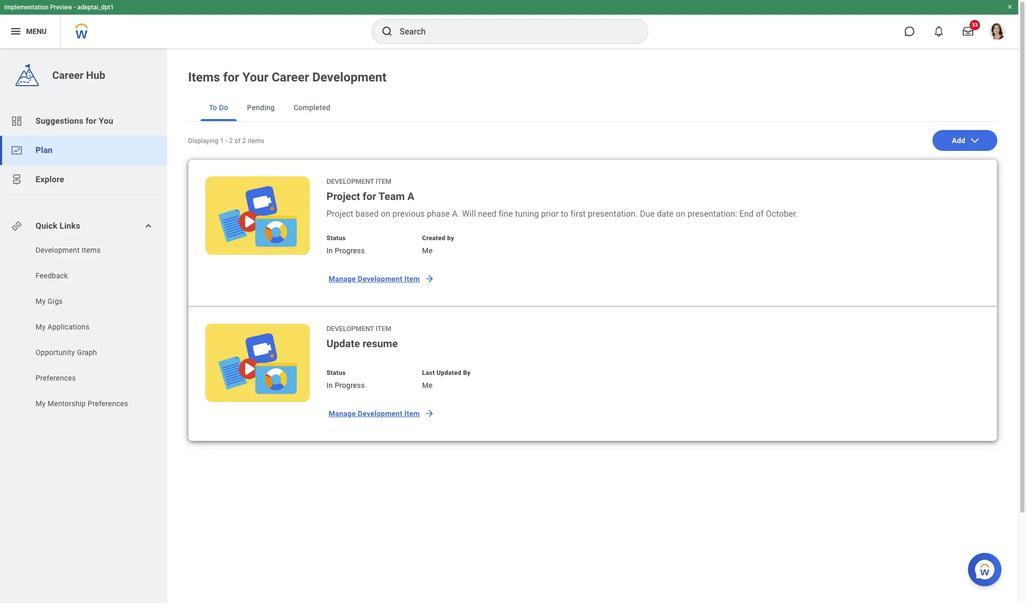 Task type: describe. For each thing, give the bounding box(es) containing it.
chevron down image
[[970, 135, 980, 146]]

feedback link
[[34, 271, 142, 281]]

menu button
[[0, 15, 60, 48]]

to do
[[209, 103, 228, 112]]

suggestions for you
[[36, 116, 113, 126]]

profile logan mcneil image
[[989, 23, 1006, 42]]

list containing development items
[[0, 245, 167, 412]]

you
[[99, 116, 113, 126]]

completed button
[[285, 94, 339, 121]]

my gigs link
[[34, 296, 142, 307]]

team
[[379, 190, 405, 203]]

last updated by me
[[422, 369, 471, 390]]

development item project for team a
[[327, 178, 415, 203]]

for for your
[[223, 70, 239, 85]]

2 project from the top
[[327, 209, 354, 219]]

2 manage from the top
[[329, 410, 356, 418]]

menu banner
[[0, 0, 1019, 48]]

0 horizontal spatial career
[[52, 69, 84, 82]]

adeptai_dpt1
[[77, 4, 114, 11]]

applications
[[48, 323, 90, 331]]

prior
[[541, 209, 559, 219]]

updated
[[437, 369, 462, 377]]

links
[[60, 221, 80, 231]]

displaying
[[188, 137, 219, 145]]

arrow right image for 1st manage development item button
[[424, 274, 435, 284]]

inbox large image
[[963, 26, 974, 37]]

end
[[740, 209, 754, 219]]

previous
[[393, 209, 425, 219]]

plan link
[[0, 136, 167, 165]]

will
[[462, 209, 476, 219]]

1 on from the left
[[381, 209, 391, 219]]

my for my applications
[[36, 323, 46, 331]]

to
[[561, 209, 569, 219]]

add button
[[933, 130, 998, 151]]

explore
[[36, 175, 64, 184]]

0 vertical spatial items
[[188, 70, 220, 85]]

justify image
[[9, 25, 22, 38]]

opportunity graph link
[[34, 348, 142, 358]]

my mentorship preferences link
[[34, 399, 142, 409]]

for inside development item project for team a
[[363, 190, 376, 203]]

manage development item for 1st manage development item button
[[329, 275, 420, 283]]

implementation
[[4, 4, 48, 11]]

resume
[[363, 338, 398, 350]]

notifications large image
[[934, 26, 944, 37]]

33 button
[[957, 20, 980, 43]]

preferences inside my mentorship preferences link
[[88, 400, 128, 408]]

to
[[209, 103, 217, 112]]

first
[[571, 209, 586, 219]]

arrow right image for first manage development item button from the bottom of the page
[[424, 409, 435, 419]]

items
[[248, 137, 264, 145]]

quick links
[[36, 221, 80, 231]]

explore link
[[0, 165, 167, 194]]

my gigs
[[36, 297, 63, 306]]

in for by
[[327, 381, 333, 390]]

my applications link
[[34, 322, 142, 332]]

need
[[478, 209, 497, 219]]

development inside development item update resume
[[327, 325, 374, 333]]

a
[[408, 190, 415, 203]]

quick
[[36, 221, 57, 231]]

items inside development items link
[[82, 246, 101, 254]]

my applications
[[36, 323, 90, 331]]

2 manage development item button from the top
[[322, 403, 439, 424]]

for for you
[[86, 116, 97, 126]]

33
[[972, 22, 978, 28]]

status for me
[[327, 235, 346, 242]]

preferences link
[[34, 373, 142, 384]]

created by me
[[422, 235, 454, 255]]

0 vertical spatial of
[[235, 137, 241, 145]]

by
[[447, 235, 454, 242]]

progress for by
[[335, 381, 365, 390]]

status in progress for me
[[327, 235, 365, 255]]

opportunity graph
[[36, 349, 97, 357]]

fine
[[499, 209, 513, 219]]

last
[[422, 369, 435, 377]]

feedback
[[36, 272, 68, 280]]



Task type: locate. For each thing, give the bounding box(es) containing it.
update
[[327, 338, 360, 350]]

1 me from the top
[[422, 247, 433, 255]]

pending
[[247, 103, 275, 112]]

0 vertical spatial arrow right image
[[424, 274, 435, 284]]

1 manage development item from the top
[[329, 275, 420, 283]]

1
[[220, 137, 224, 145]]

1 horizontal spatial on
[[676, 209, 686, 219]]

1 vertical spatial my
[[36, 323, 46, 331]]

progress for me
[[335, 247, 365, 255]]

1 horizontal spatial of
[[756, 209, 764, 219]]

item inside development item update resume
[[376, 325, 391, 333]]

preferences down opportunity
[[36, 374, 76, 383]]

2 vertical spatial for
[[363, 190, 376, 203]]

1 vertical spatial list
[[0, 245, 167, 412]]

me
[[422, 247, 433, 255], [422, 381, 433, 390]]

october.
[[766, 209, 798, 219]]

0 horizontal spatial on
[[381, 209, 391, 219]]

timeline milestone image
[[10, 173, 23, 186]]

0 vertical spatial status in progress
[[327, 235, 365, 255]]

chevron up small image
[[143, 221, 154, 232]]

2 left items
[[242, 137, 246, 145]]

list
[[0, 107, 167, 194], [0, 245, 167, 412]]

project inside development item project for team a
[[327, 190, 360, 203]]

of right 1
[[235, 137, 241, 145]]

2 manage development item from the top
[[329, 410, 420, 418]]

preferences
[[36, 374, 76, 383], [88, 400, 128, 408]]

implementation preview -   adeptai_dpt1
[[4, 4, 114, 11]]

my left gigs
[[36, 297, 46, 306]]

items
[[188, 70, 220, 85], [82, 246, 101, 254]]

0 vertical spatial project
[[327, 190, 360, 203]]

1 vertical spatial items
[[82, 246, 101, 254]]

status for by
[[327, 369, 346, 377]]

0 vertical spatial manage development item
[[329, 275, 420, 283]]

tab list containing to do
[[188, 94, 998, 122]]

0 vertical spatial for
[[223, 70, 239, 85]]

for up the based
[[363, 190, 376, 203]]

2 list from the top
[[0, 245, 167, 412]]

0 horizontal spatial of
[[235, 137, 241, 145]]

items up to
[[188, 70, 220, 85]]

progress down the based
[[335, 247, 365, 255]]

me inside "last updated by me"
[[422, 381, 433, 390]]

presentation.
[[588, 209, 638, 219]]

gigs
[[48, 297, 63, 306]]

development inside list
[[36, 246, 80, 254]]

2 right 1
[[229, 137, 233, 145]]

quick links element
[[10, 216, 159, 237]]

1 status from the top
[[327, 235, 346, 242]]

1 vertical spatial arrow right image
[[424, 409, 435, 419]]

project based on previous phase a. will need fine tuning prior to first presentation. due date on presentation: end of october.
[[327, 209, 798, 219]]

0 vertical spatial me
[[422, 247, 433, 255]]

of
[[235, 137, 241, 145], [756, 209, 764, 219]]

2 horizontal spatial for
[[363, 190, 376, 203]]

manage development item for first manage development item button from the bottom of the page
[[329, 410, 420, 418]]

1 vertical spatial manage
[[329, 410, 356, 418]]

Search Workday  search field
[[400, 20, 627, 43]]

to do button
[[201, 94, 237, 121]]

for left your
[[223, 70, 239, 85]]

in for me
[[327, 247, 333, 255]]

by
[[463, 369, 471, 377]]

development items link
[[34, 245, 142, 256]]

1 vertical spatial in
[[327, 381, 333, 390]]

3 my from the top
[[36, 400, 46, 408]]

0 vertical spatial progress
[[335, 247, 365, 255]]

manage development item
[[329, 275, 420, 283], [329, 410, 420, 418]]

arrow right image
[[424, 274, 435, 284], [424, 409, 435, 419]]

suggestions
[[36, 116, 83, 126]]

1 horizontal spatial preferences
[[88, 400, 128, 408]]

my mentorship preferences
[[36, 400, 128, 408]]

career right your
[[272, 70, 309, 85]]

your
[[243, 70, 269, 85]]

tuning
[[515, 209, 539, 219]]

2
[[229, 137, 233, 145], [242, 137, 246, 145]]

0 vertical spatial preferences
[[36, 374, 76, 383]]

status in progress for by
[[327, 369, 365, 390]]

1 vertical spatial manage development item
[[329, 410, 420, 418]]

0 vertical spatial list
[[0, 107, 167, 194]]

1 progress from the top
[[335, 247, 365, 255]]

- right 1
[[226, 137, 228, 145]]

1 vertical spatial status in progress
[[327, 369, 365, 390]]

preview
[[50, 4, 72, 11]]

item inside development item project for team a
[[376, 178, 391, 186]]

project up the based
[[327, 190, 360, 203]]

- for adeptai_dpt1
[[74, 4, 76, 11]]

2 progress from the top
[[335, 381, 365, 390]]

me down created
[[422, 247, 433, 255]]

0 vertical spatial my
[[36, 297, 46, 306]]

0 horizontal spatial 2
[[229, 137, 233, 145]]

hub
[[86, 69, 105, 82]]

based
[[356, 209, 379, 219]]

status in progress down update
[[327, 369, 365, 390]]

1 vertical spatial preferences
[[88, 400, 128, 408]]

list containing suggestions for you
[[0, 107, 167, 194]]

1 vertical spatial of
[[756, 209, 764, 219]]

items down quick links element
[[82, 246, 101, 254]]

add
[[952, 136, 966, 145]]

phase
[[427, 209, 450, 219]]

items for your career development
[[188, 70, 387, 85]]

my for my gigs
[[36, 297, 46, 306]]

suggestions for you link
[[0, 107, 167, 136]]

item
[[376, 178, 391, 186], [405, 275, 420, 283], [376, 325, 391, 333], [405, 410, 420, 418]]

1 vertical spatial for
[[86, 116, 97, 126]]

1 in from the top
[[327, 247, 333, 255]]

1 vertical spatial project
[[327, 209, 354, 219]]

0 vertical spatial manage development item button
[[322, 269, 439, 290]]

on right the based
[[381, 209, 391, 219]]

1 vertical spatial -
[[226, 137, 228, 145]]

plan
[[36, 145, 53, 155]]

1 my from the top
[[36, 297, 46, 306]]

mentorship
[[48, 400, 86, 408]]

1 manage from the top
[[329, 275, 356, 283]]

1 arrow right image from the top
[[424, 274, 435, 284]]

1 horizontal spatial items
[[188, 70, 220, 85]]

2 2 from the left
[[242, 137, 246, 145]]

project
[[327, 190, 360, 203], [327, 209, 354, 219]]

2 on from the left
[[676, 209, 686, 219]]

created
[[422, 235, 446, 242]]

1 project from the top
[[327, 190, 360, 203]]

- right the preview
[[74, 4, 76, 11]]

development items
[[36, 246, 101, 254]]

0 vertical spatial status
[[327, 235, 346, 242]]

in
[[327, 247, 333, 255], [327, 381, 333, 390]]

1 horizontal spatial -
[[226, 137, 228, 145]]

date
[[657, 209, 674, 219]]

0 horizontal spatial preferences
[[36, 374, 76, 383]]

completed
[[294, 103, 330, 112]]

tab list
[[188, 94, 998, 122]]

0 horizontal spatial items
[[82, 246, 101, 254]]

progress down update
[[335, 381, 365, 390]]

a.
[[452, 209, 460, 219]]

me down last in the left bottom of the page
[[422, 381, 433, 390]]

1 horizontal spatial for
[[223, 70, 239, 85]]

opportunity
[[36, 349, 75, 357]]

for
[[223, 70, 239, 85], [86, 116, 97, 126], [363, 190, 376, 203]]

onboarding home image
[[10, 144, 23, 157]]

1 vertical spatial status
[[327, 369, 346, 377]]

for left you
[[86, 116, 97, 126]]

dashboard image
[[10, 115, 23, 128]]

project left the based
[[327, 209, 354, 219]]

0 vertical spatial -
[[74, 4, 76, 11]]

progress
[[335, 247, 365, 255], [335, 381, 365, 390]]

close environment banner image
[[1007, 4, 1013, 10]]

my left mentorship
[[36, 400, 46, 408]]

due
[[640, 209, 655, 219]]

link image
[[10, 220, 23, 233]]

me inside the created by me
[[422, 247, 433, 255]]

career
[[52, 69, 84, 82], [272, 70, 309, 85]]

development
[[312, 70, 387, 85], [327, 178, 374, 186], [36, 246, 80, 254], [358, 275, 403, 283], [327, 325, 374, 333], [358, 410, 403, 418]]

preferences down 'preferences' link
[[88, 400, 128, 408]]

presentation:
[[688, 209, 737, 219]]

career hub
[[52, 69, 105, 82]]

-
[[74, 4, 76, 11], [226, 137, 228, 145]]

1 vertical spatial progress
[[335, 381, 365, 390]]

1 status in progress from the top
[[327, 235, 365, 255]]

- for 2
[[226, 137, 228, 145]]

0 vertical spatial in
[[327, 247, 333, 255]]

2 status from the top
[[327, 369, 346, 377]]

preferences inside 'preferences' link
[[36, 374, 76, 383]]

my
[[36, 297, 46, 306], [36, 323, 46, 331], [36, 400, 46, 408]]

menu
[[26, 27, 47, 35]]

0 horizontal spatial -
[[74, 4, 76, 11]]

arrow right image down "last updated by me" on the bottom left of page
[[424, 409, 435, 419]]

2 my from the top
[[36, 323, 46, 331]]

1 horizontal spatial career
[[272, 70, 309, 85]]

2 in from the top
[[327, 381, 333, 390]]

graph
[[77, 349, 97, 357]]

1 vertical spatial me
[[422, 381, 433, 390]]

arrow right image down the created by me
[[424, 274, 435, 284]]

career left hub
[[52, 69, 84, 82]]

2 status in progress from the top
[[327, 369, 365, 390]]

1 list from the top
[[0, 107, 167, 194]]

2 arrow right image from the top
[[424, 409, 435, 419]]

manage
[[329, 275, 356, 283], [329, 410, 356, 418]]

pending button
[[239, 94, 283, 121]]

on
[[381, 209, 391, 219], [676, 209, 686, 219]]

1 horizontal spatial 2
[[242, 137, 246, 145]]

development inside development item project for team a
[[327, 178, 374, 186]]

2 me from the top
[[422, 381, 433, 390]]

0 horizontal spatial for
[[86, 116, 97, 126]]

of right 'end'
[[756, 209, 764, 219]]

my for my mentorship preferences
[[36, 400, 46, 408]]

1 2 from the left
[[229, 137, 233, 145]]

my down my gigs
[[36, 323, 46, 331]]

status in progress down the based
[[327, 235, 365, 255]]

1 vertical spatial manage development item button
[[322, 403, 439, 424]]

2 vertical spatial my
[[36, 400, 46, 408]]

displaying 1 - 2 of 2 items
[[188, 137, 264, 145]]

do
[[219, 103, 228, 112]]

development item update resume
[[327, 325, 398, 350]]

search image
[[381, 25, 394, 38]]

1 manage development item button from the top
[[322, 269, 439, 290]]

- inside the menu banner
[[74, 4, 76, 11]]

0 vertical spatial manage
[[329, 275, 356, 283]]

on right date on the right top
[[676, 209, 686, 219]]



Task type: vqa. For each thing, say whether or not it's contained in the screenshot.
Category popup button
no



